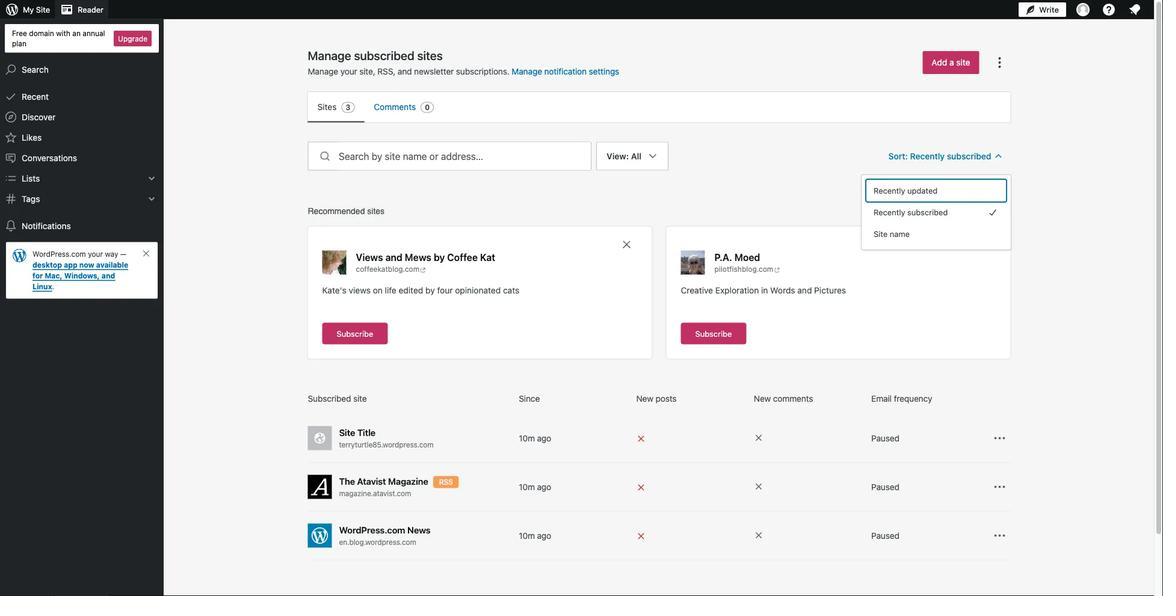 Task type: vqa. For each thing, say whether or not it's contained in the screenshot.
Write
yes



Task type: locate. For each thing, give the bounding box(es) containing it.
0 vertical spatial recently
[[911, 151, 945, 161]]

recently for recently subscribed
[[874, 208, 906, 217]]

terryturtle85.wordpress.com link
[[339, 440, 514, 451]]

menu inside manage subscribed sites main content
[[308, 92, 1011, 123]]

None search field
[[308, 142, 592, 171]]

2 10m from the top
[[519, 482, 535, 492]]

10m inside site title row
[[519, 433, 535, 443]]

by up coffeekatblog.com link
[[434, 252, 445, 263]]

3 10m from the top
[[519, 531, 535, 541]]

subscribed site
[[308, 394, 367, 404]]

site inside site title terryturtle85.wordpress.com
[[339, 428, 355, 438]]

1 new from the left
[[637, 394, 654, 404]]

0 vertical spatial 10m ago
[[519, 433, 552, 443]]

mews
[[405, 252, 432, 263]]

0 vertical spatial more information image
[[754, 433, 764, 443]]

subscribe button down views
[[322, 323, 388, 345]]

views and mews by coffee  kat link
[[356, 251, 496, 264]]

3 paused cell from the top
[[872, 530, 985, 542]]

subscriptions.
[[456, 67, 510, 76]]

wordpress.com up 'en.blog.wordpress.com'
[[339, 525, 405, 536]]

site right subscribed
[[353, 394, 367, 404]]

10m inside "wordpress.com news" row
[[519, 531, 535, 541]]

0 horizontal spatial site
[[36, 5, 50, 14]]

exploration
[[716, 285, 759, 295]]

0 vertical spatial your
[[341, 67, 357, 76]]

an
[[72, 29, 81, 37]]

notifications link
[[0, 216, 164, 236]]

2 vertical spatial 10m
[[519, 531, 535, 541]]

site inside button
[[874, 230, 888, 239]]

2 vertical spatial site
[[339, 428, 355, 438]]

tags link
[[0, 189, 164, 209]]

0 vertical spatial ago
[[537, 433, 552, 443]]

paused cell inside "wordpress.com news" row
[[872, 530, 985, 542]]

kate's views on life edited by four opinionated cats
[[322, 285, 520, 295]]

0 vertical spatial more actions image
[[993, 431, 1008, 446]]

1 paused cell from the top
[[872, 433, 985, 445]]

subscribed inside button
[[908, 208, 948, 217]]

subscribe down creative
[[696, 329, 732, 338]]

wordpress.com up "app"
[[33, 250, 86, 259]]

1 horizontal spatial wordpress.com
[[339, 525, 405, 536]]

add a site button
[[923, 51, 980, 74]]

edited
[[399, 285, 423, 295]]

en.blog.wordpress.com link
[[339, 537, 514, 548]]

10m ago for news
[[519, 531, 552, 541]]

recent
[[22, 92, 49, 102]]

3 more actions image from the top
[[993, 529, 1008, 543]]

recently subscribed
[[874, 208, 948, 217]]

ago inside site title row
[[537, 433, 552, 443]]

0 vertical spatial 10m
[[519, 433, 535, 443]]

1 vertical spatial more actions image
[[993, 480, 1008, 495]]

right image
[[986, 205, 1001, 220]]

0 horizontal spatial site
[[353, 394, 367, 404]]

recently right sort:
[[911, 151, 945, 161]]

1 vertical spatial your
[[88, 250, 103, 259]]

app
[[64, 261, 78, 269]]

table containing site title
[[308, 393, 1011, 561]]

1 vertical spatial 10m
[[519, 482, 535, 492]]

10m for news
[[519, 531, 535, 541]]

site title row
[[308, 415, 1011, 463]]

p.a.
[[715, 252, 733, 263]]

10m inside the atavist magazine row
[[519, 482, 535, 492]]

subscribe button
[[322, 323, 388, 345], [681, 323, 747, 345]]

tags
[[22, 194, 40, 204]]

since
[[519, 394, 540, 404]]

subscribed
[[308, 394, 351, 404]]

recently up recently subscribed
[[874, 186, 906, 195]]

Search search field
[[339, 142, 591, 170]]

subscribed
[[948, 151, 992, 161], [908, 208, 948, 217]]

lists link
[[0, 168, 164, 189]]

more actions image inside site title row
[[993, 431, 1008, 446]]

ago inside "wordpress.com news" row
[[537, 531, 552, 541]]

0 vertical spatial site
[[957, 57, 971, 67]]

1 vertical spatial wordpress.com
[[339, 525, 405, 536]]

1 vertical spatial more information image
[[754, 482, 764, 492]]

my site
[[23, 5, 50, 14]]

pictures
[[815, 285, 847, 295]]

likes
[[22, 133, 42, 142]]

site name
[[874, 230, 910, 239]]

1 paused from the top
[[872, 433, 900, 443]]

more image
[[993, 55, 1008, 70]]

and right words
[[798, 285, 812, 295]]

1 vertical spatial ago
[[537, 482, 552, 492]]

cell inside "wordpress.com news" row
[[637, 530, 750, 543]]

1 vertical spatial paused
[[872, 482, 900, 492]]

wordpress.com your way — desktop app now available for mac, windows, and linux
[[33, 250, 128, 291]]

menu
[[308, 92, 1011, 123], [867, 180, 1007, 245]]

3 10m ago from the top
[[519, 531, 552, 541]]

10m ago inside "wordpress.com news" row
[[519, 531, 552, 541]]

3
[[346, 103, 351, 112]]

site right the my
[[36, 5, 50, 14]]

site for name
[[874, 230, 888, 239]]

conversations
[[22, 153, 77, 163]]

10m ago inside site title row
[[519, 433, 552, 443]]

1 vertical spatial site
[[353, 394, 367, 404]]

new left posts
[[637, 394, 654, 404]]

1 10m from the top
[[519, 433, 535, 443]]

plan
[[12, 39, 26, 47]]

0 vertical spatial menu
[[308, 92, 1011, 123]]

views
[[356, 252, 383, 263]]

atavist
[[357, 477, 386, 487]]

2 vertical spatial paused
[[872, 531, 900, 541]]

dismiss this recommendation image
[[980, 239, 992, 251]]

2 paused from the top
[[872, 482, 900, 492]]

1 horizontal spatial site
[[957, 57, 971, 67]]

subscribed up recently updated button
[[948, 151, 992, 161]]

subscribe button down creative
[[681, 323, 747, 345]]

wordpress.com
[[33, 250, 86, 259], [339, 525, 405, 536]]

site left title
[[339, 428, 355, 438]]

more information image up more information image
[[754, 482, 764, 492]]

1 subscribe button from the left
[[322, 323, 388, 345]]

1 10m ago from the top
[[519, 433, 552, 443]]

2 cell from the top
[[637, 481, 750, 494]]

2 new from the left
[[754, 394, 771, 404]]

10m ago
[[519, 433, 552, 443], [519, 482, 552, 492], [519, 531, 552, 541]]

1 horizontal spatial site
[[339, 428, 355, 438]]

pilotfishblog.com link
[[715, 264, 782, 275]]

1 vertical spatial cell
[[637, 481, 750, 494]]

opinionated
[[455, 285, 501, 295]]

cell down the atavist magazine row
[[637, 530, 750, 543]]

news
[[408, 525, 431, 536]]

sort: recently subscribed button
[[884, 145, 1011, 167]]

1 horizontal spatial new
[[754, 394, 771, 404]]

1 horizontal spatial subscribe
[[696, 329, 732, 338]]

ago inside the atavist magazine row
[[537, 482, 552, 492]]

1 vertical spatial paused cell
[[872, 481, 985, 493]]

site for title
[[339, 428, 355, 438]]

more information image for site title
[[754, 433, 764, 443]]

0 vertical spatial paused
[[872, 433, 900, 443]]

0 horizontal spatial new
[[637, 394, 654, 404]]

2 vertical spatial recently
[[874, 208, 906, 217]]

2 horizontal spatial site
[[874, 230, 888, 239]]

the atavist magazine image
[[308, 475, 332, 499]]

view: all
[[607, 151, 642, 161]]

site inside 'column header'
[[353, 394, 367, 404]]

0 vertical spatial by
[[434, 252, 445, 263]]

keyboard_arrow_down image
[[146, 173, 158, 185]]

desktop
[[33, 261, 62, 269]]

new
[[637, 394, 654, 404], [754, 394, 771, 404]]

1 vertical spatial site
[[874, 230, 888, 239]]

2 vertical spatial ago
[[537, 531, 552, 541]]

site title cell
[[308, 427, 514, 451]]

recently up the site name at right
[[874, 208, 906, 217]]

since column header
[[519, 393, 632, 405]]

free domain with an annual plan
[[12, 29, 105, 47]]

cell inside site title row
[[637, 432, 750, 445]]

more actions image for news
[[993, 529, 1008, 543]]

subscribed sites
[[354, 48, 443, 62]]

0 vertical spatial cell
[[637, 432, 750, 445]]

2 vertical spatial paused cell
[[872, 530, 985, 542]]

2 subscribe button from the left
[[681, 323, 747, 345]]

2 subscribe from the left
[[696, 329, 732, 338]]

frequency
[[894, 394, 933, 404]]

1 vertical spatial menu
[[867, 180, 1007, 245]]

and down available
[[102, 272, 115, 280]]

2 vertical spatial cell
[[637, 530, 750, 543]]

0
[[425, 103, 430, 112]]

2 more information image from the top
[[754, 482, 764, 492]]

a
[[950, 57, 955, 67]]

more information image inside site title row
[[754, 433, 764, 443]]

by inside views and mews by coffee  kat link
[[434, 252, 445, 263]]

3 cell from the top
[[637, 530, 750, 543]]

manage subscribed sites main content
[[289, 48, 1030, 597]]

likes link
[[0, 127, 164, 148]]

new for new comments
[[754, 394, 771, 404]]

paused cell for title
[[872, 433, 985, 445]]

subscribed down "updated"
[[908, 208, 948, 217]]

more information image
[[754, 433, 764, 443], [754, 482, 764, 492]]

updated
[[908, 186, 938, 195]]

cell
[[637, 432, 750, 445], [637, 481, 750, 494], [637, 530, 750, 543]]

recently updated
[[874, 186, 938, 195]]

cell inside the atavist magazine row
[[637, 481, 750, 494]]

site
[[957, 57, 971, 67], [353, 394, 367, 404]]

menu containing sites
[[308, 92, 1011, 123]]

0 horizontal spatial wordpress.com
[[33, 250, 86, 259]]

title
[[358, 428, 376, 438]]

new comments column header
[[754, 393, 867, 405]]

1 cell from the top
[[637, 432, 750, 445]]

2 ago from the top
[[537, 482, 552, 492]]

paused inside site title row
[[872, 433, 900, 443]]

by left four
[[426, 285, 435, 295]]

wordpress.com inside wordpress.com your way — desktop app now available for mac, windows, and linux
[[33, 250, 86, 259]]

1 more actions image from the top
[[993, 431, 1008, 446]]

cell down new posts column header
[[637, 432, 750, 445]]

dismiss this recommendation image
[[621, 239, 633, 251]]

view:
[[607, 151, 629, 161]]

windows,
[[64, 272, 100, 280]]

and inside manage subscribed sites manage your site, rss, and newsletter subscriptions. manage notification settings
[[398, 67, 412, 76]]

add a site
[[932, 57, 971, 67]]

paused for title
[[872, 433, 900, 443]]

more information image down new comments
[[754, 433, 764, 443]]

new posts column header
[[637, 393, 750, 405]]

0 vertical spatial site
[[36, 5, 50, 14]]

new left comments
[[754, 394, 771, 404]]

2 vertical spatial more actions image
[[993, 529, 1008, 543]]

2 paused cell from the top
[[872, 481, 985, 493]]

0 horizontal spatial subscribe button
[[322, 323, 388, 345]]

and down subscribed sites
[[398, 67, 412, 76]]

paused cell
[[872, 433, 985, 445], [872, 481, 985, 493], [872, 530, 985, 542]]

0 horizontal spatial your
[[88, 250, 103, 259]]

your up now
[[88, 250, 103, 259]]

1 vertical spatial by
[[426, 285, 435, 295]]

and inside wordpress.com your way — desktop app now available for mac, windows, and linux
[[102, 272, 115, 280]]

your inside wordpress.com your way — desktop app now available for mac, windows, and linux
[[88, 250, 103, 259]]

your
[[341, 67, 357, 76], [88, 250, 103, 259]]

more information image for the atavist magazine
[[754, 482, 764, 492]]

dismiss image
[[141, 249, 151, 259]]

row
[[308, 393, 1011, 415]]

wordpress.com inside the wordpress.com news en.blog.wordpress.com
[[339, 525, 405, 536]]

comments
[[374, 102, 416, 112]]

wordpress.com news cell
[[308, 524, 514, 548]]

more actions image
[[993, 431, 1008, 446], [993, 480, 1008, 495], [993, 529, 1008, 543]]

recently subscribed button
[[867, 202, 1007, 223]]

recommended
[[308, 206, 365, 216]]

1 horizontal spatial your
[[341, 67, 357, 76]]

1 vertical spatial subscribed
[[908, 208, 948, 217]]

1 ago from the top
[[537, 433, 552, 443]]

paused
[[872, 433, 900, 443], [872, 482, 900, 492], [872, 531, 900, 541]]

0 horizontal spatial subscribe
[[337, 329, 373, 338]]

views
[[349, 285, 371, 295]]

subscribe button for p.a.
[[681, 323, 747, 345]]

1 vertical spatial 10m ago
[[519, 482, 552, 492]]

site right the "a"
[[957, 57, 971, 67]]

write
[[1040, 5, 1060, 14]]

table
[[308, 393, 1011, 561]]

notification settings
[[545, 67, 620, 76]]

3 paused from the top
[[872, 531, 900, 541]]

1 horizontal spatial subscribe button
[[681, 323, 747, 345]]

0 vertical spatial subscribed
[[948, 151, 992, 161]]

manage your notifications image
[[1128, 2, 1143, 17]]

3 ago from the top
[[537, 531, 552, 541]]

2 vertical spatial 10m ago
[[519, 531, 552, 541]]

1 subscribe from the left
[[337, 329, 373, 338]]

2 more actions image from the top
[[993, 480, 1008, 495]]

cats
[[503, 285, 520, 295]]

conversations link
[[0, 148, 164, 168]]

cell down site title row on the bottom of the page
[[637, 481, 750, 494]]

your left site, on the top left of page
[[341, 67, 357, 76]]

four
[[437, 285, 453, 295]]

1 more information image from the top
[[754, 433, 764, 443]]

0 vertical spatial wordpress.com
[[33, 250, 86, 259]]

subscribe down views
[[337, 329, 373, 338]]

my site link
[[0, 0, 55, 19]]

ago for title
[[537, 433, 552, 443]]

paused inside "wordpress.com news" row
[[872, 531, 900, 541]]

0 vertical spatial paused cell
[[872, 433, 985, 445]]

site left name
[[874, 230, 888, 239]]

2 10m ago from the top
[[519, 482, 552, 492]]

sites
[[367, 206, 385, 216]]

more information image inside the atavist magazine row
[[754, 482, 764, 492]]

1 vertical spatial recently
[[874, 186, 906, 195]]



Task type: describe. For each thing, give the bounding box(es) containing it.
terryturtle85.wordpress.com
[[339, 441, 434, 449]]

menu containing recently updated
[[867, 180, 1007, 245]]

discover
[[22, 112, 56, 122]]

cell for title
[[637, 432, 750, 445]]

recent link
[[0, 86, 164, 107]]

the atavist magazine row
[[308, 463, 1011, 512]]

site title link
[[339, 427, 514, 440]]

add
[[932, 57, 948, 67]]

subscribe button for views
[[322, 323, 388, 345]]

name
[[890, 230, 910, 239]]

paused for news
[[872, 531, 900, 541]]

recommended sites
[[308, 206, 385, 216]]

reader
[[78, 5, 104, 14]]

site name button
[[867, 223, 1007, 245]]

comments
[[774, 394, 814, 404]]

view: all button
[[597, 142, 669, 267]]

new for new posts
[[637, 394, 654, 404]]

your inside manage subscribed sites manage your site, rss, and newsletter subscriptions. manage notification settings
[[341, 67, 357, 76]]

mac,
[[45, 272, 62, 280]]

more information image
[[754, 531, 764, 541]]

keyboard_arrow_down image
[[146, 193, 158, 205]]

life
[[385, 285, 397, 295]]

for
[[33, 272, 43, 280]]

rss
[[439, 478, 453, 487]]

help image
[[1102, 2, 1117, 17]]

.
[[52, 283, 54, 291]]

recently inside dropdown button
[[911, 151, 945, 161]]

magazine
[[388, 477, 429, 487]]

sites
[[318, 102, 337, 112]]

10m ago for title
[[519, 433, 552, 443]]

email frequency
[[872, 394, 933, 404]]

lists
[[22, 173, 40, 183]]

my
[[23, 5, 34, 14]]

upgrade button
[[114, 31, 152, 46]]

moed
[[735, 252, 761, 263]]

newsletter
[[414, 67, 454, 76]]

linux
[[33, 283, 52, 291]]

wordpress.com news row
[[308, 512, 1011, 561]]

none search field inside manage subscribed sites main content
[[308, 142, 592, 171]]

wordpress.com news en.blog.wordpress.com
[[339, 525, 431, 547]]

manage subscribed sites manage your site, rss, and newsletter subscriptions. manage notification settings
[[308, 48, 620, 76]]

table inside manage subscribed sites main content
[[308, 393, 1011, 561]]

the
[[339, 477, 355, 487]]

with
[[56, 29, 70, 37]]

subscribed inside dropdown button
[[948, 151, 992, 161]]

the atavist magazine cell
[[308, 475, 514, 499]]

free
[[12, 29, 27, 37]]

coffeekatblog.com link
[[356, 264, 517, 275]]

paused inside the atavist magazine row
[[872, 482, 900, 492]]

site,
[[360, 67, 376, 76]]

reader link
[[55, 0, 108, 19]]

row containing subscribed site
[[308, 393, 1011, 415]]

words
[[771, 285, 796, 295]]

upgrade
[[118, 34, 148, 43]]

time image
[[1158, 46, 1164, 57]]

recently updated button
[[867, 180, 1007, 202]]

subscribe for p.a. moed
[[696, 329, 732, 338]]

creative
[[681, 285, 713, 295]]

creative exploration in words and pictures
[[681, 285, 847, 295]]

p.a. moed
[[715, 252, 761, 263]]

magazine.atavist.com link
[[339, 489, 514, 499]]

way
[[105, 250, 118, 259]]

kate's
[[322, 285, 347, 295]]

annual
[[83, 29, 105, 37]]

pilotfishblog.com
[[715, 265, 774, 274]]

discover link
[[0, 107, 164, 127]]

posts
[[656, 394, 677, 404]]

available
[[96, 261, 128, 269]]

magazine.atavist.com
[[339, 490, 411, 498]]

my profile image
[[1077, 3, 1090, 16]]

subscribe for views and mews by coffee  kat
[[337, 329, 373, 338]]

site inside button
[[957, 57, 971, 67]]

—
[[120, 250, 127, 259]]

10m ago inside the atavist magazine row
[[519, 482, 552, 492]]

more actions image for title
[[993, 431, 1008, 446]]

wordpress.com news link
[[339, 524, 514, 537]]

recently for recently updated
[[874, 186, 906, 195]]

cell for news
[[637, 530, 750, 543]]

and up coffeekatblog.com
[[386, 252, 403, 263]]

all
[[631, 151, 642, 161]]

wordpress.com for your
[[33, 250, 86, 259]]

coffee
[[447, 252, 478, 263]]

wordpress.com news image
[[308, 524, 332, 548]]

subscribed site column header
[[308, 393, 514, 405]]

the atavist magazine
[[339, 477, 429, 487]]

wordpress.com for news
[[339, 525, 405, 536]]

ago for news
[[537, 531, 552, 541]]

email frequency column header
[[872, 393, 985, 405]]

manage notification settings link
[[512, 67, 620, 76]]

en.blog.wordpress.com
[[339, 539, 416, 547]]

new comments
[[754, 394, 814, 404]]

rss,
[[378, 67, 396, 76]]

domain
[[29, 29, 54, 37]]

new posts
[[637, 394, 677, 404]]

search
[[22, 64, 49, 74]]

10m for title
[[519, 433, 535, 443]]

on
[[373, 285, 383, 295]]

paused cell for news
[[872, 530, 985, 542]]

sort: recently subscribed
[[889, 151, 992, 161]]

sort:
[[889, 151, 908, 161]]

views and mews by coffee  kat
[[356, 252, 496, 263]]



